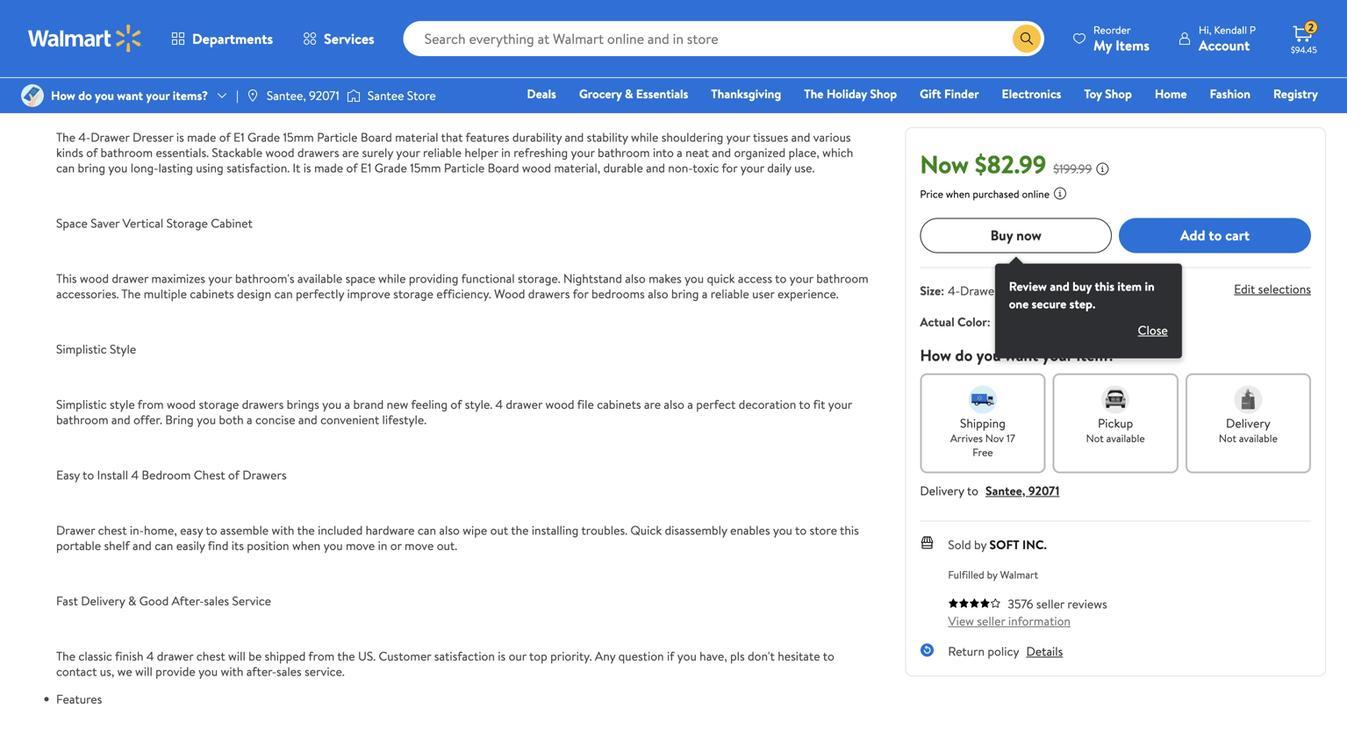Task type: describe. For each thing, give the bounding box(es) containing it.
customer
[[379, 648, 431, 665]]

this wood drawer maximizes your bathroom's available space while providing functional storage. nightstand also makes you quick access to your bathroom accessories. the multiple cabinets design can perfectly improve storage efficiency. wood drawers for bedrooms also bring a reliable user experience.
[[56, 270, 869, 302]]

the right throughout
[[837, 3, 855, 20]]

$94.45
[[1291, 44, 1318, 56]]

design inside features 4 removable drawers; use in or out of the closet and keep clutter under control by storing all of your clothing and accessories in one convenient place; store and organize workout gear, leggings, yoga pants, sweaters, linens, and more; the vertical design fits easily in many locations throughout the home; use as a nightstand and keep your alarm clock, journal, glasses close at hand.
[[591, 3, 625, 20]]

the left the "installing"
[[511, 522, 529, 539]]

review
[[1009, 278, 1047, 295]]

account
[[1199, 36, 1250, 55]]

the for the 4-drawer dresser is made of e1 grade 15mm particle board material that features durability and stability while shouldering your tissues and various kinds of bathroom essentials. stackable wood drawers are surely your reliable helper in refreshing your bathroom into a neat and organized place, which can bring you long-lasting using satisfaction. it is made of e1 grade 15mm particle board wood material, durable and non-toxic for your daily use.
[[56, 128, 76, 146]]

now
[[920, 147, 969, 181]]

our
[[509, 648, 527, 665]]

drawer chest in-home, easy to assemble with the included hardware can also wipe out the installing troubles. quick disassembly enables you to store this portable shelf and can easily find its position when you move in or move out.
[[56, 522, 859, 554]]

1 horizontal spatial keep
[[385, 0, 410, 4]]

your right maximizes
[[208, 270, 232, 287]]

toy shop
[[1085, 85, 1132, 102]]

the left included
[[297, 522, 315, 539]]

we
[[117, 663, 132, 680]]

dresser
[[133, 128, 173, 146]]

file
[[577, 396, 594, 413]]

deals
[[527, 85, 556, 102]]

clothing
[[639, 0, 682, 4]]

as
[[115, 18, 126, 35]]

the up clock,
[[307, 0, 325, 4]]

and left sleek on the top left of the page
[[94, 73, 113, 90]]

1 horizontal spatial will
[[228, 648, 246, 665]]

kendall
[[1215, 22, 1248, 37]]

not for delivery
[[1219, 431, 1237, 446]]

to inside the classic finish 4 drawer chest will be shipped from the us. customer satisfaction is our top priority. any question if you have, pls don't hesitate to contact us, we will provide you with after-sales service.
[[823, 648, 835, 665]]

store
[[810, 522, 838, 539]]

accessories.
[[56, 285, 119, 302]]

material,
[[554, 159, 601, 176]]

0 vertical spatial use
[[222, 0, 242, 4]]

cart
[[1226, 226, 1250, 245]]

cabinet
[[211, 215, 253, 232]]

0 horizontal spatial &
[[128, 593, 136, 610]]

1 horizontal spatial :
[[987, 313, 991, 330]]

buy now
[[991, 226, 1042, 245]]

bathroom left lasting
[[101, 144, 153, 161]]

more;
[[492, 3, 523, 20]]

by for sold
[[975, 536, 987, 553]]

the for the holiday shop
[[804, 85, 824, 102]]

0 horizontal spatial santee,
[[267, 87, 306, 104]]

at
[[453, 18, 463, 35]]

1 move from the left
[[346, 537, 375, 554]]

install
[[97, 467, 128, 484]]

you left sleek on the top left of the page
[[95, 87, 114, 104]]

17
[[1007, 431, 1016, 446]]

this inside drawer chest in-home, easy to assemble with the included hardware can also wipe out the installing troubles. quick disassembly enables you to store this portable shelf and can easily find its position when you move in or move out.
[[840, 522, 859, 539]]

nightstand
[[138, 18, 194, 35]]

1 horizontal spatial e1
[[361, 159, 372, 176]]

while inside this wood drawer maximizes your bathroom's available space while providing functional storage. nightstand also makes you quick access to your bathroom accessories. the multiple cabinets design can perfectly improve storage efficiency. wood drawers for bedrooms also bring a reliable user experience.
[[379, 270, 406, 287]]

3576
[[1008, 595, 1034, 613]]

design inside this wood drawer maximizes your bathroom's available space while providing functional storage. nightstand also makes you quick access to your bathroom accessories. the multiple cabinets design can perfectly improve storage efficiency. wood drawers for bedrooms also bring a reliable user experience.
[[237, 285, 271, 302]]

1 horizontal spatial 15mm
[[410, 159, 441, 176]]

lasting
[[158, 159, 193, 176]]

and right at
[[470, 3, 489, 20]]

seller for 3576
[[1037, 595, 1065, 613]]

by for fulfilled
[[987, 567, 998, 582]]

you right if
[[678, 648, 697, 665]]

you right provide
[[198, 663, 218, 680]]

view
[[948, 613, 975, 630]]

to right "easy"
[[83, 467, 94, 484]]

in right accessories
[[770, 0, 780, 4]]

to right easy
[[206, 522, 217, 539]]

improve
[[347, 285, 391, 302]]

using
[[196, 159, 224, 176]]

included
[[318, 522, 363, 539]]

good
[[139, 593, 169, 610]]

are inside the 4-drawer dresser is made of e1 grade 15mm particle board material that features durability and stability while shouldering your tissues and various kinds of bathroom essentials. stackable wood drawers are surely your reliable helper in refreshing your bathroom into a neat and organized place, which can bring you long-lasting using satisfaction. it is made of e1 grade 15mm particle board wood material, durable and non-toxic for your daily use.
[[342, 144, 359, 161]]

price
[[920, 186, 944, 201]]

of up alarm
[[293, 0, 304, 4]]

learn more about strikethrough prices image
[[1096, 162, 1110, 176]]

fit
[[814, 396, 826, 413]]

and up material,
[[565, 128, 584, 146]]

1 vertical spatial drawer
[[961, 282, 1000, 299]]

buy
[[991, 226, 1013, 245]]

shop inside 'link'
[[870, 85, 897, 102]]

place;
[[56, 3, 88, 20]]

4 inside simplistic style from wood storage drawers brings you a brand new feeling of style. 4 drawer wood file cabinets are also a perfect decoration to fit your bathroom and offer. bring you both a concise and convenient lifestyle.
[[496, 396, 503, 413]]

and inside the review and buy this item in one secure step.
[[1050, 278, 1070, 295]]

perfectly
[[296, 285, 344, 302]]

lifestyle.
[[382, 411, 427, 428]]

wood right offer.
[[167, 396, 196, 413]]

drawers inside the 4-drawer dresser is made of e1 grade 15mm particle board material that features durability and stability while shouldering your tissues and various kinds of bathroom essentials. stackable wood drawers are surely your reliable helper in refreshing your bathroom into a neat and organized place, which can bring you long-lasting using satisfaction. it is made of e1 grade 15mm particle board wood material, durable and non-toxic for your daily use.
[[298, 144, 339, 161]]

drawer inside the classic finish 4 drawer chest will be shipped from the us. customer satisfaction is our top priority. any question if you have, pls don't hesitate to contact us, we will provide you with after-sales service.
[[157, 648, 194, 665]]

close button
[[1124, 316, 1182, 344]]

brand
[[353, 396, 384, 413]]

a left perfect
[[688, 396, 693, 413]]

linens,
[[433, 3, 467, 20]]

your left tissues
[[727, 128, 751, 146]]

and right clothing
[[685, 0, 704, 4]]

you down color
[[977, 344, 1002, 366]]

holiday
[[827, 85, 867, 102]]

4- inside the 4-drawer dresser is made of e1 grade 15mm particle board material that features durability and stability while shouldering your tissues and various kinds of bathroom essentials. stackable wood drawers are surely your reliable helper in refreshing your bathroom into a neat and organized place, which can bring you long-lasting using satisfaction. it is made of e1 grade 15mm particle board wood material, durable and non-toxic for your daily use.
[[78, 128, 91, 146]]

under
[[452, 0, 483, 4]]

0 horizontal spatial :
[[941, 282, 945, 299]]

question
[[619, 648, 664, 665]]

1 vertical spatial 92071
[[1029, 482, 1060, 499]]

1 horizontal spatial made
[[314, 159, 343, 176]]

drawer inside simplistic style from wood storage drawers brings you a brand new feeling of style. 4 drawer wood file cabinets are also a perfect decoration to fit your bathroom and offer. bring you both a concise and convenient lifestyle.
[[506, 396, 543, 413]]

seller for view
[[978, 613, 1006, 630]]

with inside drawer chest in-home, easy to assemble with the included hardware can also wipe out the installing troubles. quick disassembly enables you to store this portable shelf and can easily find its position when you move in or move out.
[[272, 522, 294, 539]]

enables
[[730, 522, 770, 539]]

organize
[[144, 3, 189, 20]]

gift finder link
[[912, 84, 987, 103]]

and left offer.
[[111, 411, 131, 428]]

hi,
[[1199, 22, 1212, 37]]

yoga
[[318, 3, 343, 20]]

want for items?
[[117, 87, 143, 104]]

out inside drawer chest in-home, easy to assemble with the included hardware can also wipe out the installing troubles. quick disassembly enables you to store this portable shelf and can easily find its position when you move in or move out.
[[490, 522, 508, 539]]

2 vertical spatial delivery
[[81, 593, 125, 610]]

which
[[823, 144, 854, 161]]

your right user
[[790, 270, 814, 287]]

also left makes
[[625, 270, 646, 287]]

drawer inside this wood drawer maximizes your bathroom's available space while providing functional storage. nightstand also makes you quick access to your bathroom accessories. the multiple cabinets design can perfectly improve storage efficiency. wood drawers for bedrooms also bring a reliable user experience.
[[112, 270, 148, 287]]

santee store
[[368, 87, 436, 104]]

in left many
[[679, 3, 689, 20]]

Search search field
[[404, 21, 1045, 56]]

4 inside the classic finish 4 drawer chest will be shipped from the us. customer satisfaction is our top priority. any question if you have, pls don't hesitate to contact us, we will provide you with after-sales service.
[[146, 648, 154, 665]]

top
[[529, 648, 548, 665]]

Walmart Site-Wide search field
[[404, 21, 1045, 56]]

also inside simplistic style from wood storage drawers brings you a brand new feeling of style. 4 drawer wood file cabinets are also a perfect decoration to fit your bathroom and offer. bring you both a concise and convenient lifestyle.
[[664, 396, 685, 413]]

store inside features 4 removable drawers; use in or out of the closet and keep clutter under control by storing all of your clothing and accessories in one convenient place; store and organize workout gear, leggings, yoga pants, sweaters, linens, and more; the vertical design fits easily in many locations throughout the home; use as a nightstand and keep your alarm clock, journal, glasses close at hand.
[[90, 3, 119, 20]]

you left both
[[197, 411, 216, 428]]

easy to install 4 bedroom chest of drawers
[[56, 467, 287, 484]]

0 vertical spatial is
[[176, 128, 184, 146]]

toy
[[1085, 85, 1103, 102]]

features
[[466, 128, 510, 146]]

wood down durability
[[522, 159, 551, 176]]

style
[[110, 396, 135, 413]]

1 vertical spatial keep
[[219, 18, 244, 35]]

position
[[247, 537, 289, 554]]

delivery for not
[[1227, 415, 1271, 432]]

this
[[56, 270, 77, 287]]

do for how do you want your items?
[[78, 87, 92, 104]]

quick
[[631, 522, 662, 539]]

deals link
[[519, 84, 564, 103]]

the inside the classic finish 4 drawer chest will be shipped from the us. customer satisfaction is our top priority. any question if you have, pls don't hesitate to contact us, we will provide you with after-sales service.
[[337, 648, 355, 665]]

edit selections button
[[1235, 281, 1312, 298]]

contact
[[56, 663, 97, 680]]

intent image for pickup image
[[1102, 386, 1130, 414]]

storage inside simplistic style from wood storage drawers brings you a brand new feeling of style. 4 drawer wood file cabinets are also a perfect decoration to fit your bathroom and offer. bring you both a concise and convenient lifestyle.
[[199, 396, 239, 413]]

drawers inside simplistic style from wood storage drawers brings you a brand new feeling of style. 4 drawer wood file cabinets are also a perfect decoration to fit your bathroom and offer. bring you both a concise and convenient lifestyle.
[[242, 396, 284, 413]]

closet
[[328, 0, 360, 4]]

and right concise
[[298, 411, 318, 428]]

0 horizontal spatial 15mm
[[283, 128, 314, 146]]

details button
[[1027, 643, 1063, 660]]

1 horizontal spatial store
[[407, 87, 436, 104]]

1 horizontal spatial santee,
[[986, 482, 1026, 499]]

1 vertical spatial board
[[488, 159, 519, 176]]

0 horizontal spatial 92071
[[309, 87, 340, 104]]

cabinets inside simplistic style from wood storage drawers brings you a brand new feeling of style. 4 drawer wood file cabinets are also a perfect decoration to fit your bathroom and offer. bring you both a concise and convenient lifestyle.
[[597, 396, 641, 413]]

your right "surely"
[[396, 144, 420, 161]]

kinds
[[56, 144, 83, 161]]

your left alarm
[[247, 18, 271, 35]]

2 move from the left
[[405, 537, 434, 554]]

available for pickup
[[1107, 431, 1145, 446]]

nightstand
[[564, 270, 622, 287]]

1 horizontal spatial is
[[304, 159, 311, 176]]

return policy details
[[948, 643, 1063, 660]]

essentials.
[[156, 144, 209, 161]]

1 horizontal spatial grade
[[375, 159, 407, 176]]

0 horizontal spatial board
[[361, 128, 392, 146]]

0 horizontal spatial made
[[187, 128, 216, 146]]

drawer inside the 4-drawer dresser is made of e1 grade 15mm particle board material that features durability and stability while shouldering your tissues and various kinds of bathroom essentials. stackable wood drawers are surely your reliable helper in refreshing your bathroom into a neat and organized place, which can bring you long-lasting using satisfaction. it is made of e1 grade 15mm particle board wood material, durable and non-toxic for your daily use.
[[91, 128, 130, 146]]

vertical
[[123, 215, 163, 232]]

0 vertical spatial grade
[[248, 128, 280, 146]]

your right sleek on the top left of the page
[[146, 87, 170, 104]]

us,
[[100, 663, 114, 680]]

from inside simplistic style from wood storage drawers brings you a brand new feeling of style. 4 drawer wood file cabinets are also a perfect decoration to fit your bathroom and offer. bring you both a concise and convenient lifestyle.
[[138, 396, 164, 413]]

1 horizontal spatial particle
[[444, 159, 485, 176]]

1 horizontal spatial when
[[946, 186, 971, 201]]

bring inside the 4-drawer dresser is made of e1 grade 15mm particle board material that features durability and stability while shouldering your tissues and various kinds of bathroom essentials. stackable wood drawers are surely your reliable helper in refreshing your bathroom into a neat and organized place, which can bring you long-lasting using satisfaction. it is made of e1 grade 15mm particle board wood material, durable and non-toxic for your daily use.
[[78, 159, 105, 176]]

you left hardware
[[324, 537, 343, 554]]

of right chest at the bottom left of the page
[[228, 467, 240, 484]]

your right refreshing
[[571, 144, 595, 161]]

a right both
[[247, 411, 253, 428]]

reorder my items
[[1094, 22, 1150, 55]]

do for how do you want your item?
[[956, 344, 973, 366]]

$82.99
[[975, 147, 1047, 181]]

convenient inside features 4 removable drawers; use in or out of the closet and keep clutter under control by storing all of your clothing and accessories in one convenient place; store and organize workout gear, leggings, yoga pants, sweaters, linens, and more; the vertical design fits easily in many locations throughout the home; use as a nightstand and keep your alarm clock, journal, glasses close at hand.
[[806, 0, 864, 4]]

 image for santee, 92071
[[246, 89, 260, 103]]

pants,
[[346, 3, 378, 20]]

of left "surely"
[[346, 159, 358, 176]]

out inside features 4 removable drawers; use in or out of the closet and keep clutter under control by storing all of your clothing and accessories in one convenient place; store and organize workout gear, leggings, yoga pants, sweaters, linens, and more; the vertical design fits easily in many locations throughout the home; use as a nightstand and keep your alarm clock, journal, glasses close at hand.
[[272, 0, 290, 4]]

0 vertical spatial &
[[625, 85, 633, 102]]

locations
[[723, 3, 771, 20]]

quick
[[707, 270, 735, 287]]

offer.
[[133, 411, 162, 428]]

accessories
[[707, 0, 767, 4]]

how for how do you want your items?
[[51, 87, 75, 104]]

2
[[1309, 20, 1314, 35]]

available inside this wood drawer maximizes your bathroom's available space while providing functional storage. nightstand also makes you quick access to your bathroom accessories. the multiple cabinets design can perfectly improve storage efficiency. wood drawers for bedrooms also bring a reliable user experience.
[[298, 270, 343, 287]]

 image for how do you want your items?
[[21, 84, 44, 107]]

1 horizontal spatial 4-
[[948, 282, 961, 299]]

item?
[[1077, 344, 1116, 366]]

thanksgiving link
[[704, 84, 790, 103]]

0 horizontal spatial use
[[93, 18, 113, 35]]

sales inside the classic finish 4 drawer chest will be shipped from the us. customer satisfaction is our top priority. any question if you have, pls don't hesitate to contact us, we will provide you with after-sales service.
[[277, 663, 302, 680]]

services button
[[288, 18, 389, 60]]

a left brand
[[345, 396, 350, 413]]

thanksgiving
[[711, 85, 782, 102]]

find
[[208, 537, 229, 554]]

details
[[1027, 643, 1063, 660]]

pls
[[730, 648, 745, 665]]

chest inside the classic finish 4 drawer chest will be shipped from the us. customer satisfaction is our top priority. any question if you have, pls don't hesitate to contact us, we will provide you with after-sales service.
[[196, 648, 225, 665]]



Task type: vqa. For each thing, say whether or not it's contained in the screenshot.
79 Best seller
no



Task type: locate. For each thing, give the bounding box(es) containing it.
and left non-
[[646, 159, 665, 176]]

sales left service
[[204, 593, 229, 610]]

bring inside this wood drawer maximizes your bathroom's available space while providing functional storage. nightstand also makes you quick access to your bathroom accessories. the multiple cabinets design can perfectly improve storage efficiency. wood drawers for bedrooms also bring a reliable user experience.
[[672, 285, 699, 302]]

0 vertical spatial keep
[[385, 0, 410, 4]]

to right hesitate
[[823, 648, 835, 665]]

its
[[232, 537, 244, 554]]

to down free
[[967, 482, 979, 499]]

1 simplistic from the top
[[56, 341, 107, 358]]

fast delivery & good after-sales service
[[56, 593, 271, 610]]

2 vertical spatial drawers
[[242, 396, 284, 413]]

for left 'bedrooms'
[[573, 285, 589, 302]]

in inside the 4-drawer dresser is made of e1 grade 15mm particle board material that features durability and stability while shouldering your tissues and various kinds of bathroom essentials. stackable wood drawers are surely your reliable helper in refreshing your bathroom into a neat and organized place, which can bring you long-lasting using satisfaction. it is made of e1 grade 15mm particle board wood material, durable and non-toxic for your daily use.
[[501, 144, 511, 161]]

can up space
[[56, 159, 75, 176]]

a right into
[[677, 144, 683, 161]]

0 horizontal spatial this
[[840, 522, 859, 539]]

0 horizontal spatial with
[[221, 663, 244, 680]]

daily
[[768, 159, 792, 176]]

features for features 4 removable drawers; use in or out of the closet and keep clutter under control by storing all of your clothing and accessories in one convenient place; store and organize workout gear, leggings, yoga pants, sweaters, linens, and more; the vertical design fits easily in many locations throughout the home; use as a nightstand and keep your alarm clock, journal, glasses close at hand.
[[56, 0, 102, 4]]

chest inside drawer chest in-home, easy to assemble with the included hardware can also wipe out the installing troubles. quick disassembly enables you to store this portable shelf and can easily find its position when you move in or move out.
[[98, 522, 127, 539]]

15mm down material
[[410, 159, 441, 176]]

use.
[[795, 159, 815, 176]]

simplistic inside simplistic style from wood storage drawers brings you a brand new feeling of style. 4 drawer wood file cabinets are also a perfect decoration to fit your bathroom and offer. bring you both a concise and convenient lifestyle.
[[56, 396, 107, 413]]

0 vertical spatial bring
[[78, 159, 105, 176]]

0 horizontal spatial do
[[78, 87, 92, 104]]

wood left "file"
[[546, 396, 575, 413]]

to
[[1209, 226, 1222, 245], [775, 270, 787, 287], [799, 396, 811, 413], [83, 467, 94, 484], [967, 482, 979, 499], [206, 522, 217, 539], [795, 522, 807, 539], [823, 648, 835, 665]]

design left perfectly
[[237, 285, 271, 302]]

0 horizontal spatial not
[[1087, 431, 1104, 446]]

to inside simplistic style from wood storage drawers brings you a brand new feeling of style. 4 drawer wood file cabinets are also a perfect decoration to fit your bathroom and offer. bring you both a concise and convenient lifestyle.
[[799, 396, 811, 413]]

one inside the review and buy this item in one secure step.
[[1009, 295, 1029, 312]]

1 vertical spatial drawer
[[506, 396, 543, 413]]

can inside the 4-drawer dresser is made of e1 grade 15mm particle board material that features durability and stability while shouldering your tissues and various kinds of bathroom essentials. stackable wood drawers are surely your reliable helper in refreshing your bathroom into a neat and organized place, which can bring you long-lasting using satisfaction. it is made of e1 grade 15mm particle board wood material, durable and non-toxic for your daily use.
[[56, 159, 75, 176]]

cabinets inside this wood drawer maximizes your bathroom's available space while providing functional storage. nightstand also makes you quick access to your bathroom accessories. the multiple cabinets design can perfectly improve storage efficiency. wood drawers for bedrooms also bring a reliable user experience.
[[190, 285, 234, 302]]

 image left sturdy on the left top of page
[[21, 84, 44, 107]]

0 vertical spatial or
[[258, 0, 269, 4]]

and right tissues
[[792, 128, 811, 146]]

1 horizontal spatial seller
[[1037, 595, 1065, 613]]

board down features
[[488, 159, 519, 176]]

also inside drawer chest in-home, easy to assemble with the included hardware can also wipe out the installing troubles. quick disassembly enables you to store this portable shelf and can easily find its position when you move in or move out.
[[439, 522, 460, 539]]

0 vertical spatial store
[[90, 3, 119, 20]]

features inside features 4 removable drawers; use in or out of the closet and keep clutter under control by storing all of your clothing and accessories in one convenient place; store and organize workout gear, leggings, yoga pants, sweaters, linens, and more; the vertical design fits easily in many locations throughout the home; use as a nightstand and keep your alarm clock, journal, glasses close at hand.
[[56, 0, 102, 4]]

bring left quick
[[672, 285, 699, 302]]

a inside the 4-drawer dresser is made of e1 grade 15mm particle board material that features durability and stability while shouldering your tissues and various kinds of bathroom essentials. stackable wood drawers are surely your reliable helper in refreshing your bathroom into a neat and organized place, which can bring you long-lasting using satisfaction. it is made of e1 grade 15mm particle board wood material, durable and non-toxic for your daily use.
[[677, 144, 683, 161]]

journal,
[[341, 18, 380, 35]]

not down the intent image for delivery
[[1219, 431, 1237, 446]]

0 vertical spatial 4-
[[78, 128, 91, 146]]

of inside simplistic style from wood storage drawers brings you a brand new feeling of style. 4 drawer wood file cabinets are also a perfect decoration to fit your bathroom and offer. bring you both a concise and convenient lifestyle.
[[451, 396, 462, 413]]

1 horizontal spatial out
[[490, 522, 508, 539]]

0 horizontal spatial want
[[117, 87, 143, 104]]

is inside the classic finish 4 drawer chest will be shipped from the us. customer satisfaction is our top priority. any question if you have, pls don't hesitate to contact us, we will provide you with after-sales service.
[[498, 648, 506, 665]]

are
[[342, 144, 359, 161], [644, 396, 661, 413]]

1 horizontal spatial chest
[[196, 648, 225, 665]]

1 horizontal spatial cabinets
[[597, 396, 641, 413]]

by right "more;" at the left top of the page
[[527, 0, 540, 4]]

are left "surely"
[[342, 144, 359, 161]]

from right style
[[138, 396, 164, 413]]

portable
[[56, 537, 101, 554]]

are inside simplistic style from wood storage drawers brings you a brand new feeling of style. 4 drawer wood file cabinets are also a perfect decoration to fit your bathroom and offer. bring you both a concise and convenient lifestyle.
[[644, 396, 661, 413]]

many
[[692, 3, 720, 20]]

1 vertical spatial with
[[221, 663, 244, 680]]

of right kinds
[[86, 144, 98, 161]]

available for delivery
[[1240, 431, 1278, 446]]

by right fulfilled
[[987, 567, 998, 582]]

how up kinds
[[51, 87, 75, 104]]

fulfilled
[[948, 567, 985, 582]]

: down size : 4-drawer
[[987, 313, 991, 330]]

reliable inside this wood drawer maximizes your bathroom's available space while providing functional storage. nightstand also makes you quick access to your bathroom accessories. the multiple cabinets design can perfectly improve storage efficiency. wood drawers for bedrooms also bring a reliable user experience.
[[711, 285, 750, 302]]

after-
[[172, 593, 204, 610]]

seller down 3.8862 stars out of 5, based on 3576 seller reviews element
[[978, 613, 1006, 630]]

delivery
[[1227, 415, 1271, 432], [920, 482, 965, 499], [81, 593, 125, 610]]

0 horizontal spatial move
[[346, 537, 375, 554]]

shop right the "holiday"
[[870, 85, 897, 102]]

and inside drawer chest in-home, easy to assemble with the included hardware can also wipe out the installing troubles. quick disassembly enables you to store this portable shelf and can easily find its position when you move in or move out.
[[133, 537, 152, 554]]

1 vertical spatial storage
[[199, 396, 239, 413]]

debit
[[1213, 110, 1244, 127]]

sleek
[[116, 73, 144, 90]]

reliable inside the 4-drawer dresser is made of e1 grade 15mm particle board material that features durability and stability while shouldering your tissues and various kinds of bathroom essentials. stackable wood drawers are surely your reliable helper in refreshing your bathroom into a neat and organized place, which can bring you long-lasting using satisfaction. it is made of e1 grade 15mm particle board wood material, durable and non-toxic for your daily use.
[[423, 144, 462, 161]]

is left our
[[498, 648, 506, 665]]

multiple
[[144, 285, 187, 302]]

1 vertical spatial 4-
[[948, 282, 961, 299]]

store right place; on the left top of the page
[[90, 3, 119, 20]]

drawers left brings
[[242, 396, 284, 413]]

2 vertical spatial drawer
[[56, 522, 95, 539]]

0 horizontal spatial convenient
[[321, 411, 379, 428]]

1 vertical spatial simplistic
[[56, 396, 107, 413]]

1 horizontal spatial  image
[[246, 89, 260, 103]]

drawer left dresser at the left top of the page
[[91, 128, 130, 146]]

0 vertical spatial simplistic
[[56, 341, 107, 358]]

2 vertical spatial is
[[498, 648, 506, 665]]

the classic finish 4 drawer chest will be shipped from the us. customer satisfaction is our top priority. any question if you have, pls don't hesitate to contact us, we will provide you with after-sales service.
[[56, 648, 835, 680]]

delivery up sold at the bottom
[[920, 482, 965, 499]]

 image right |
[[246, 89, 260, 103]]

one inside features 4 removable drawers; use in or out of the closet and keep clutter under control by storing all of your clothing and accessories in one convenient place; store and organize workout gear, leggings, yoga pants, sweaters, linens, and more; the vertical design fits easily in many locations throughout the home; use as a nightstand and keep your alarm clock, journal, glasses close at hand.
[[783, 0, 803, 4]]

you right brings
[[322, 396, 342, 413]]

0 horizontal spatial 4-
[[78, 128, 91, 146]]

concise
[[255, 411, 295, 428]]

drawers
[[298, 144, 339, 161], [528, 285, 570, 302], [242, 396, 284, 413]]

to inside this wood drawer maximizes your bathroom's available space while providing functional storage. nightstand also makes you quick access to your bathroom accessories. the multiple cabinets design can perfectly improve storage efficiency. wood drawers for bedrooms also bring a reliable user experience.
[[775, 270, 787, 287]]

gift finder
[[920, 85, 979, 102]]

or up departments
[[258, 0, 269, 4]]

access
[[738, 270, 773, 287]]

don't
[[748, 648, 775, 665]]

search icon image
[[1020, 32, 1034, 46]]

2 features from the top
[[56, 691, 102, 708]]

0 vertical spatial storage
[[393, 285, 434, 302]]

also right 'bedrooms'
[[648, 285, 669, 302]]

0 horizontal spatial sales
[[204, 593, 229, 610]]

0 horizontal spatial bring
[[78, 159, 105, 176]]

1 vertical spatial for
[[573, 285, 589, 302]]

you inside the 4-drawer dresser is made of e1 grade 15mm particle board material that features durability and stability while shouldering your tissues and various kinds of bathroom essentials. stackable wood drawers are surely your reliable helper in refreshing your bathroom into a neat and organized place, which can bring you long-lasting using satisfaction. it is made of e1 grade 15mm particle board wood material, durable and non-toxic for your daily use.
[[108, 159, 128, 176]]

santee, 92071
[[267, 87, 340, 104]]

1 vertical spatial by
[[975, 536, 987, 553]]

particle down "that"
[[444, 159, 485, 176]]

1 vertical spatial bring
[[672, 285, 699, 302]]

storage inside this wood drawer maximizes your bathroom's available space while providing functional storage. nightstand also makes you quick access to your bathroom accessories. the multiple cabinets design can perfectly improve storage efficiency. wood drawers for bedrooms also bring a reliable user experience.
[[393, 285, 434, 302]]

0 vertical spatial how
[[51, 87, 75, 104]]

shouldering
[[662, 128, 724, 146]]

1 horizontal spatial use
[[222, 0, 242, 4]]

how do you want your items?
[[51, 87, 208, 104]]

of right the all
[[597, 0, 609, 4]]

santee, right |
[[267, 87, 306, 104]]

1 vertical spatial design
[[237, 285, 271, 302]]

bathroom inside simplistic style from wood storage drawers brings you a brand new feeling of style. 4 drawer wood file cabinets are also a perfect decoration to fit your bathroom and offer. bring you both a concise and convenient lifestyle.
[[56, 411, 108, 428]]

0 horizontal spatial reliable
[[423, 144, 462, 161]]

0 horizontal spatial particle
[[317, 128, 358, 146]]

home;
[[56, 18, 90, 35]]

can inside this wood drawer maximizes your bathroom's available space while providing functional storage. nightstand also makes you quick access to your bathroom accessories. the multiple cabinets design can perfectly improve storage efficiency. wood drawers for bedrooms also bring a reliable user experience.
[[274, 285, 293, 302]]

0 horizontal spatial  image
[[21, 84, 44, 107]]

secure
[[1032, 295, 1067, 312]]

assemble
[[220, 522, 269, 539]]

0 horizontal spatial are
[[342, 144, 359, 161]]

to left cart
[[1209, 226, 1222, 245]]

store right santee
[[407, 87, 436, 104]]

not for pickup
[[1087, 431, 1104, 446]]

durability
[[513, 128, 562, 146]]

1 horizontal spatial not
[[1219, 431, 1237, 446]]

2 simplistic from the top
[[56, 396, 107, 413]]

1 vertical spatial reliable
[[711, 285, 750, 302]]

0 horizontal spatial will
[[135, 663, 153, 680]]

in inside the review and buy this item in one secure step.
[[1145, 278, 1155, 295]]

1 vertical spatial easily
[[176, 537, 205, 554]]

2 horizontal spatial drawer
[[506, 396, 543, 413]]

not inside delivery not available
[[1219, 431, 1237, 446]]

out
[[272, 0, 290, 4], [490, 522, 508, 539]]

1 vertical spatial :
[[987, 313, 991, 330]]

delivery not available
[[1219, 415, 1278, 446]]

1 horizontal spatial design
[[591, 3, 625, 20]]

the
[[307, 0, 325, 4], [837, 3, 855, 20], [297, 522, 315, 539], [511, 522, 529, 539], [337, 648, 355, 665]]

available left the space
[[298, 270, 343, 287]]

easily inside drawer chest in-home, easy to assemble with the included hardware can also wipe out the installing troubles. quick disassembly enables you to store this portable shelf and can easily find its position when you move in or move out.
[[176, 537, 205, 554]]

of up using on the left of the page
[[219, 128, 231, 146]]

will
[[228, 648, 246, 665], [135, 663, 153, 680]]

stackable
[[212, 144, 263, 161]]

drawer
[[91, 128, 130, 146], [961, 282, 1000, 299], [56, 522, 95, 539]]

information
[[1009, 613, 1071, 630]]

3.8862 stars out of 5, based on 3576 seller reviews element
[[948, 598, 1001, 609]]

drawers inside this wood drawer maximizes your bathroom's available space while providing functional storage. nightstand also makes you quick access to your bathroom accessories. the multiple cabinets design can perfectly improve storage efficiency. wood drawers for bedrooms also bring a reliable user experience.
[[528, 285, 570, 302]]

priority.
[[551, 648, 592, 665]]

1 vertical spatial use
[[93, 18, 113, 35]]

& right grocery
[[625, 85, 633, 102]]

or inside features 4 removable drawers; use in or out of the closet and keep clutter under control by storing all of your clothing and accessories in one convenient place; store and organize workout gear, leggings, yoga pants, sweaters, linens, and more; the vertical design fits easily in many locations throughout the home; use as a nightstand and keep your alarm clock, journal, glasses close at hand.
[[258, 0, 269, 4]]

grocery & essentials
[[579, 85, 689, 102]]

simplistic style from wood storage drawers brings you a brand new feeling of style. 4 drawer wood file cabinets are also a perfect decoration to fit your bathroom and offer. bring you both a concise and convenient lifestyle.
[[56, 396, 852, 428]]

0 vertical spatial santee,
[[267, 87, 306, 104]]

that
[[441, 128, 463, 146]]

1 horizontal spatial while
[[631, 128, 659, 146]]

to inside button
[[1209, 226, 1222, 245]]

features
[[56, 0, 102, 4], [56, 691, 102, 708]]

not inside pickup not available
[[1087, 431, 1104, 446]]

1 horizontal spatial &
[[625, 85, 633, 102]]

in right included
[[378, 537, 388, 554]]

0 vertical spatial by
[[527, 0, 540, 4]]

this right store
[[840, 522, 859, 539]]

hand.
[[466, 18, 495, 35]]

for right toxic
[[722, 159, 738, 176]]

want for item?
[[1005, 344, 1039, 366]]

out right wipe
[[490, 522, 508, 539]]

drawer
[[112, 270, 148, 287], [506, 396, 543, 413], [157, 648, 194, 665]]

with inside the classic finish 4 drawer chest will be shipped from the us. customer satisfaction is our top priority. any question if you have, pls don't hesitate to contact us, we will provide you with after-sales service.
[[221, 663, 244, 680]]

can right in-
[[155, 537, 173, 554]]

1 not from the left
[[1087, 431, 1104, 446]]

add to cart button
[[1120, 218, 1312, 253]]

2 shop from the left
[[1105, 85, 1132, 102]]

seller right 3576
[[1037, 595, 1065, 613]]

your inside simplistic style from wood storage drawers brings you a brand new feeling of style. 4 drawer wood file cabinets are also a perfect decoration to fit your bathroom and offer. bring you both a concise and convenient lifestyle.
[[829, 396, 852, 413]]

design left fits at the left top of the page
[[591, 3, 625, 20]]

hardware
[[366, 522, 415, 539]]

simplistic for simplistic style from wood storage drawers brings you a brand new feeling of style. 4 drawer wood file cabinets are also a perfect decoration to fit your bathroom and offer. bring you both a concise and convenient lifestyle.
[[56, 396, 107, 413]]

makes
[[649, 270, 682, 287]]

1 horizontal spatial reliable
[[711, 285, 750, 302]]

4
[[105, 0, 113, 4], [496, 396, 503, 413], [131, 467, 139, 484], [146, 648, 154, 665]]

easily inside features 4 removable drawers; use in or out of the closet and keep clutter under control by storing all of your clothing and accessories in one convenient place; store and organize workout gear, leggings, yoga pants, sweaters, linens, and more; the vertical design fits easily in many locations throughout the home; use as a nightstand and keep your alarm clock, journal, glasses close at hand.
[[648, 3, 677, 20]]

space saver vertical storage cabinet
[[56, 215, 253, 232]]

1 horizontal spatial bring
[[672, 285, 699, 302]]

to left store
[[795, 522, 807, 539]]

sold
[[948, 536, 972, 553]]

drawer inside drawer chest in-home, easy to assemble with the included hardware can also wipe out the installing troubles. quick disassembly enables you to store this portable shelf and can easily find its position when you move in or move out.
[[56, 522, 95, 539]]

the for the classic finish 4 drawer chest will be shipped from the us. customer satisfaction is our top priority. any question if you have, pls don't hesitate to contact us, we will provide you with after-sales service.
[[56, 648, 76, 665]]

0 vertical spatial sales
[[204, 593, 229, 610]]

fashion link
[[1202, 84, 1259, 103]]

while inside the 4-drawer dresser is made of e1 grade 15mm particle board material that features durability and stability while shouldering your tissues and various kinds of bathroom essentials. stackable wood drawers are surely your reliable helper in refreshing your bathroom into a neat and organized place, which can bring you long-lasting using satisfaction. it is made of e1 grade 15mm particle board wood material, durable and non-toxic for your daily use.
[[631, 128, 659, 146]]

92071
[[309, 87, 340, 104], [1029, 482, 1060, 499]]

4 inside features 4 removable drawers; use in or out of the closet and keep clutter under control by storing all of your clothing and accessories in one convenient place; store and organize workout gear, leggings, yoga pants, sweaters, linens, and more; the vertical design fits easily in many locations throughout the home; use as a nightstand and keep your alarm clock, journal, glasses close at hand.
[[105, 0, 113, 4]]

how for how do you want your item?
[[920, 344, 952, 366]]

and up journal,
[[363, 0, 382, 4]]

also left wipe
[[439, 522, 460, 539]]

1 shop from the left
[[870, 85, 897, 102]]

you right enables
[[773, 522, 793, 539]]

1 horizontal spatial from
[[309, 648, 335, 665]]

2 horizontal spatial is
[[498, 648, 506, 665]]

bathroom left into
[[598, 144, 650, 161]]

workout
[[192, 3, 236, 20]]

out up alarm
[[272, 0, 290, 4]]

user
[[753, 285, 775, 302]]

keep up glasses
[[385, 0, 410, 4]]

by inside features 4 removable drawers; use in or out of the closet and keep clutter under control by storing all of your clothing and accessories in one convenient place; store and organize workout gear, leggings, yoga pants, sweaters, linens, and more; the vertical design fits easily in many locations throughout the home; use as a nightstand and keep your alarm clock, journal, glasses close at hand.
[[527, 0, 540, 4]]

0 vertical spatial made
[[187, 128, 216, 146]]

the inside this wood drawer maximizes your bathroom's available space while providing functional storage. nightstand also makes you quick access to your bathroom accessories. the multiple cabinets design can perfectly improve storage efficiency. wood drawers for bedrooms also bring a reliable user experience.
[[122, 285, 141, 302]]

how do you want your item?
[[920, 344, 1116, 366]]

1 vertical spatial e1
[[361, 159, 372, 176]]

review and buy this item in one secure step.
[[1009, 278, 1155, 312]]

this inside the review and buy this item in one secure step.
[[1095, 278, 1115, 295]]

reliable left user
[[711, 285, 750, 302]]

1 vertical spatial store
[[407, 87, 436, 104]]

will right we
[[135, 663, 153, 680]]

intent image for delivery image
[[1235, 386, 1263, 414]]

1 features from the top
[[56, 0, 102, 4]]

alarm
[[274, 18, 304, 35]]

now $82.99
[[920, 147, 1047, 181]]

0 vertical spatial for
[[722, 159, 738, 176]]

wood
[[266, 144, 295, 161], [522, 159, 551, 176], [80, 270, 109, 287], [167, 396, 196, 413], [546, 396, 575, 413]]

1 vertical spatial out
[[490, 522, 508, 539]]

finder
[[945, 85, 979, 102]]

available inside delivery not available
[[1240, 431, 1278, 446]]

soft
[[990, 536, 1020, 553]]

for inside the 4-drawer dresser is made of e1 grade 15mm particle board material that features durability and stability while shouldering your tissues and various kinds of bathroom essentials. stackable wood drawers are surely your reliable helper in refreshing your bathroom into a neat and organized place, which can bring you long-lasting using satisfaction. it is made of e1 grade 15mm particle board wood material, durable and non-toxic for your daily use.
[[722, 159, 738, 176]]

2 not from the left
[[1219, 431, 1237, 446]]

1 vertical spatial or
[[390, 537, 402, 554]]

shipping
[[961, 415, 1006, 432]]

leggings,
[[268, 3, 315, 20]]

delivery inside delivery not available
[[1227, 415, 1271, 432]]

storage right bring
[[199, 396, 239, 413]]

0 vertical spatial e1
[[234, 128, 245, 146]]

in-
[[130, 522, 144, 539]]

is right it on the left of page
[[304, 159, 311, 176]]

in right the workout
[[245, 0, 255, 4]]

92071 down services dropdown button
[[309, 87, 340, 104]]

your left the daily on the right of page
[[741, 159, 765, 176]]

use right drawers;
[[222, 0, 242, 4]]

0 horizontal spatial out
[[272, 0, 290, 4]]

0 horizontal spatial design
[[237, 285, 271, 302]]

when right position
[[292, 537, 321, 554]]

toxic
[[693, 159, 719, 176]]

and right neat
[[712, 144, 731, 161]]

0 horizontal spatial store
[[90, 3, 119, 20]]

do left sleek on the top left of the page
[[78, 87, 92, 104]]

a inside features 4 removable drawers; use in or out of the closet and keep clutter under control by storing all of your clothing and accessories in one convenient place; store and organize workout gear, leggings, yoga pants, sweaters, linens, and more; the vertical design fits easily in many locations throughout the home; use as a nightstand and keep your alarm clock, journal, glasses close at hand.
[[129, 18, 135, 35]]

0 horizontal spatial delivery
[[81, 593, 125, 610]]

return
[[948, 643, 985, 660]]

0 horizontal spatial easily
[[176, 537, 205, 554]]

to left fit at the bottom
[[799, 396, 811, 413]]

add
[[1181, 226, 1206, 245]]

1 horizontal spatial do
[[956, 344, 973, 366]]

1 horizontal spatial one
[[1009, 295, 1029, 312]]

 image
[[21, 84, 44, 107], [246, 89, 260, 103]]

the inside features 4 removable drawers; use in or out of the closet and keep clutter under control by storing all of your clothing and accessories in one convenient place; store and organize workout gear, leggings, yoga pants, sweaters, linens, and more; the vertical design fits easily in many locations throughout the home; use as a nightstand and keep your alarm clock, journal, glasses close at hand.
[[526, 3, 545, 20]]

new
[[387, 396, 409, 413]]

storage.
[[518, 270, 561, 287]]

this right buy
[[1095, 278, 1115, 295]]

your right the all
[[612, 0, 636, 4]]

0 vertical spatial :
[[941, 282, 945, 299]]

bathroom inside this wood drawer maximizes your bathroom's available space while providing functional storage. nightstand also makes you quick access to your bathroom accessories. the multiple cabinets design can perfectly improve storage efficiency. wood drawers for bedrooms also bring a reliable user experience.
[[817, 270, 869, 287]]

convenient inside simplistic style from wood storage drawers brings you a brand new feeling of style. 4 drawer wood file cabinets are also a perfect decoration to fit your bathroom and offer. bring you both a concise and convenient lifestyle.
[[321, 411, 379, 428]]

you left long-
[[108, 159, 128, 176]]

e1
[[234, 128, 245, 146], [361, 159, 372, 176]]

legal information image
[[1054, 186, 1068, 200]]

and down drawers;
[[197, 18, 216, 35]]

wood right stackable
[[266, 144, 295, 161]]

in inside drawer chest in-home, easy to assemble with the included hardware can also wipe out the installing troubles. quick disassembly enables you to store this portable shelf and can easily find its position when you move in or move out.
[[378, 537, 388, 554]]

1 vertical spatial cabinets
[[597, 396, 641, 413]]

0 vertical spatial one
[[783, 0, 803, 4]]

4 right install
[[131, 467, 139, 484]]

2 vertical spatial drawer
[[157, 648, 194, 665]]

intent image for shipping image
[[969, 386, 997, 414]]

1 horizontal spatial move
[[405, 537, 434, 554]]

gear,
[[239, 3, 265, 20]]

: up actual
[[941, 282, 945, 299]]

and left organize
[[122, 3, 141, 20]]

0 horizontal spatial seller
[[978, 613, 1006, 630]]

your left item? at right
[[1043, 344, 1073, 366]]

selections
[[1259, 281, 1312, 298]]

from
[[138, 396, 164, 413], [309, 648, 335, 665]]

the down sturdy on the left top of page
[[56, 128, 76, 146]]

seller
[[1037, 595, 1065, 613], [978, 613, 1006, 630]]

to right user
[[775, 270, 787, 287]]

us.
[[358, 648, 376, 665]]

style
[[110, 341, 136, 358]]

0 vertical spatial from
[[138, 396, 164, 413]]

1 vertical spatial want
[[1005, 344, 1039, 366]]

0 vertical spatial while
[[631, 128, 659, 146]]

1 horizontal spatial want
[[1005, 344, 1039, 366]]

0 horizontal spatial storage
[[199, 396, 239, 413]]

grade down material
[[375, 159, 407, 176]]

any
[[595, 648, 616, 665]]

0 vertical spatial reliable
[[423, 144, 462, 161]]

0 vertical spatial particle
[[317, 128, 358, 146]]

can left out.
[[418, 522, 436, 539]]

the inside the 4-drawer dresser is made of e1 grade 15mm particle board material that features durability and stability while shouldering your tissues and various kinds of bathroom essentials. stackable wood drawers are surely your reliable helper in refreshing your bathroom into a neat and organized place, which can bring you long-lasting using satisfaction. it is made of e1 grade 15mm particle board wood material, durable and non-toxic for your daily use.
[[56, 128, 76, 146]]

3576 seller reviews
[[1008, 595, 1108, 613]]

chest
[[194, 467, 225, 484]]

provide
[[156, 663, 196, 680]]

long-
[[131, 159, 158, 176]]

0 horizontal spatial drawers
[[242, 396, 284, 413]]

electronics
[[1002, 85, 1062, 102]]

delivery for to
[[920, 482, 965, 499]]

4 left removable
[[105, 0, 113, 4]]

1 vertical spatial 15mm
[[410, 159, 441, 176]]

features for features
[[56, 691, 102, 708]]

1 vertical spatial particle
[[444, 159, 485, 176]]

keep down drawers;
[[219, 18, 244, 35]]

wood inside this wood drawer maximizes your bathroom's available space while providing functional storage. nightstand also makes you quick access to your bathroom accessories. the multiple cabinets design can perfectly improve storage efficiency. wood drawers for bedrooms also bring a reliable user experience.
[[80, 270, 109, 287]]

simplistic for simplistic style
[[56, 341, 107, 358]]

walmart image
[[28, 25, 142, 53]]

home,
[[144, 522, 177, 539]]

by right sold at the bottom
[[975, 536, 987, 553]]

when inside drawer chest in-home, easy to assemble with the included hardware can also wipe out the installing troubles. quick disassembly enables you to store this portable shelf and can easily find its position when you move in or move out.
[[292, 537, 321, 554]]

 image
[[347, 87, 361, 104]]

available inside pickup not available
[[1107, 431, 1145, 446]]

a inside this wood drawer maximizes your bathroom's available space while providing functional storage. nightstand also makes you quick access to your bathroom accessories. the multiple cabinets design can perfectly improve storage efficiency. wood drawers for bedrooms also bring a reliable user experience.
[[702, 285, 708, 302]]

0 horizontal spatial when
[[292, 537, 321, 554]]

0 horizontal spatial keep
[[219, 18, 244, 35]]

keep
[[385, 0, 410, 4], [219, 18, 244, 35]]

0 horizontal spatial for
[[573, 285, 589, 302]]

or inside drawer chest in-home, easy to assemble with the included hardware can also wipe out the installing troubles. quick disassembly enables you to store this portable shelf and can easily find its position when you move in or move out.
[[390, 537, 402, 554]]

for inside this wood drawer maximizes your bathroom's available space while providing functional storage. nightstand also makes you quick access to your bathroom accessories. the multiple cabinets design can perfectly improve storage efficiency. wood drawers for bedrooms also bring a reliable user experience.
[[573, 285, 589, 302]]

home
[[1155, 85, 1188, 102]]

you inside this wood drawer maximizes your bathroom's available space while providing functional storage. nightstand also makes you quick access to your bathroom accessories. the multiple cabinets design can perfectly improve storage efficiency. wood drawers for bedrooms also bring a reliable user experience.
[[685, 270, 704, 287]]

the inside the classic finish 4 drawer chest will be shipped from the us. customer satisfaction is our top priority. any question if you have, pls don't hesitate to contact us, we will provide you with after-sales service.
[[56, 648, 76, 665]]

santee
[[368, 87, 404, 104]]

the 4-drawer dresser is made of e1 grade 15mm particle board material that features durability and stability while shouldering your tissues and various kinds of bathroom essentials. stackable wood drawers are surely your reliable helper in refreshing your bathroom into a neat and organized place, which can bring you long-lasting using satisfaction. it is made of e1 grade 15mm particle board wood material, durable and non-toxic for your daily use.
[[56, 128, 854, 176]]

0 vertical spatial are
[[342, 144, 359, 161]]

from inside the classic finish 4 drawer chest will be shipped from the us. customer satisfaction is our top priority. any question if you have, pls don't hesitate to contact us, we will provide you with after-sales service.
[[309, 648, 335, 665]]

4- down sturdy on the left top of page
[[78, 128, 91, 146]]

not
[[1087, 431, 1104, 446], [1219, 431, 1237, 446]]

available down intent image for pickup
[[1107, 431, 1145, 446]]

drawer up color
[[961, 282, 1000, 299]]

0 vertical spatial when
[[946, 186, 971, 201]]

the inside the holiday shop 'link'
[[804, 85, 824, 102]]

1 horizontal spatial 92071
[[1029, 482, 1060, 499]]

reliable left helper
[[423, 144, 462, 161]]

purchased
[[973, 186, 1020, 201]]



